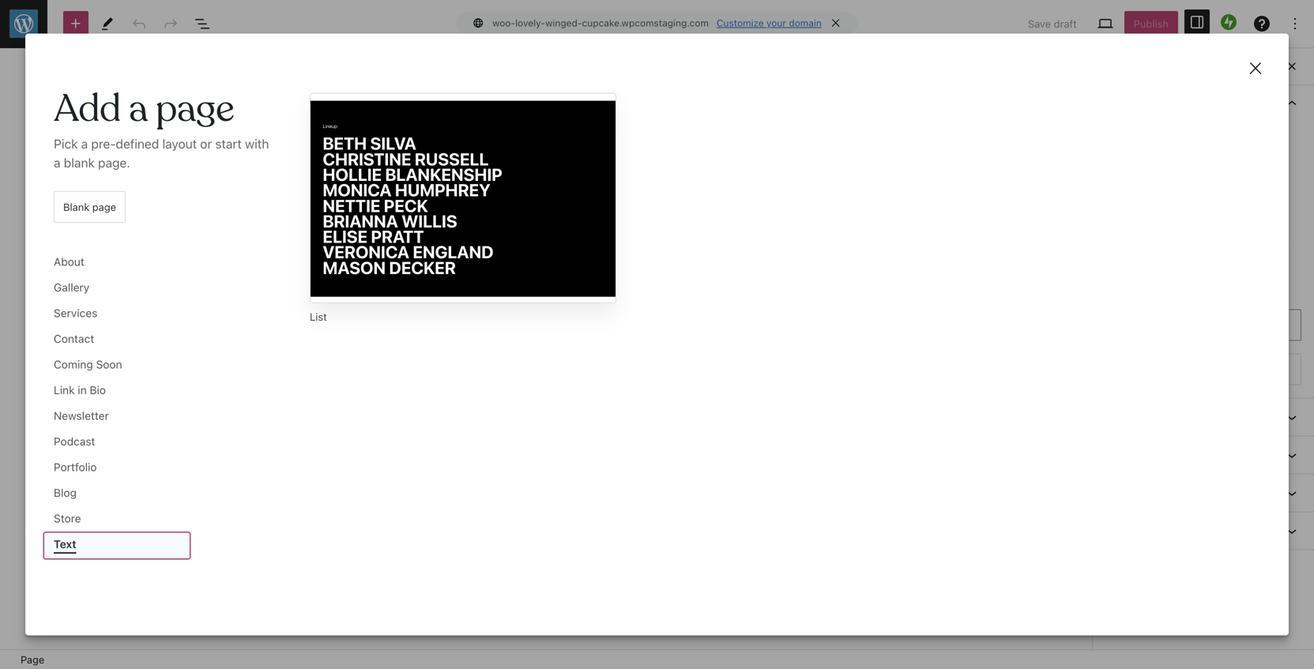 Task type: locate. For each thing, give the bounding box(es) containing it.
save
[[1028, 18, 1051, 30]]

podcast button
[[44, 430, 190, 456]]

0 horizontal spatial a
[[54, 155, 60, 170]]

domain
[[789, 17, 822, 28]]

settings image
[[1188, 13, 1207, 32]]

add a page document
[[25, 33, 1289, 617]]

1 horizontal spatial a
[[81, 136, 88, 151]]

a right pick on the top left of the page
[[81, 136, 88, 151]]

add
[[54, 84, 121, 133]]

about button
[[44, 251, 190, 276]]

1 horizontal spatial page
[[156, 84, 234, 133]]

page up "or"
[[156, 84, 234, 133]]

store button
[[44, 507, 190, 533]]

menu
[[43, 249, 272, 560]]

page
[[156, 84, 234, 133], [92, 201, 116, 213]]

services button
[[44, 302, 190, 328]]

coming
[[54, 358, 93, 371]]

store
[[54, 512, 81, 525]]

0 vertical spatial a
[[129, 84, 147, 133]]

page tab panel
[[1093, 85, 1314, 550]]

contact button
[[44, 328, 190, 353]]

gallery button
[[44, 276, 190, 302]]

pick
[[54, 136, 78, 151]]

link in bio
[[54, 384, 106, 397]]

editor content region
[[0, 48, 1092, 650]]

or
[[200, 136, 212, 151]]

a
[[129, 84, 147, 133], [81, 136, 88, 151], [54, 155, 60, 170]]

in
[[78, 384, 87, 397]]

page inside add a page pick a pre-defined layout or start with a blank page.
[[156, 84, 234, 133]]

Pending review checkbox
[[1106, 261, 1121, 277]]

blog button
[[44, 482, 190, 507]]

0 horizontal spatial page
[[92, 201, 116, 213]]

2 vertical spatial a
[[54, 155, 60, 170]]

page
[[21, 654, 44, 666]]

add a page pick a pre-defined layout or start with a blank page.
[[54, 84, 269, 170]]

0 vertical spatial page
[[156, 84, 234, 133]]

list option
[[310, 93, 616, 324]]

menu containing about
[[43, 249, 272, 560]]

page inside button
[[92, 201, 116, 213]]

a up defined at the top left
[[129, 84, 147, 133]]

1 vertical spatial page
[[92, 201, 116, 213]]

close image
[[1246, 59, 1265, 78]]

draft
[[1054, 18, 1077, 30]]

bio
[[90, 384, 106, 397]]

undo image
[[130, 14, 149, 33]]

start
[[215, 136, 242, 151]]

page right the blank at left
[[92, 201, 116, 213]]

soon
[[96, 358, 122, 371]]

menu inside add a page document
[[43, 249, 272, 560]]

about
[[54, 255, 84, 268]]

a down pick on the top left of the page
[[54, 155, 60, 170]]

defined
[[116, 136, 159, 151]]



Task type: vqa. For each thing, say whether or not it's contained in the screenshot.
topmost 'Comments'
no



Task type: describe. For each thing, give the bounding box(es) containing it.
redo image
[[161, 14, 180, 33]]

services
[[54, 307, 97, 320]]

pre-
[[91, 136, 116, 151]]

text
[[54, 538, 76, 551]]

customize
[[717, 17, 764, 28]]

page.
[[98, 155, 130, 170]]

coming soon button
[[44, 353, 190, 379]]

save draft
[[1028, 18, 1077, 30]]

list
[[310, 311, 327, 323]]

close settings image
[[1283, 57, 1302, 76]]

blog
[[54, 487, 77, 500]]

blank page button
[[54, 191, 126, 223]]

link in bio button
[[44, 379, 190, 405]]

woo-lovely-winged-cupcake.wpcomstaging.com customize your domain
[[492, 17, 822, 28]]

blank page
[[63, 201, 116, 213]]

podcast
[[54, 435, 95, 448]]

gallery
[[54, 281, 89, 294]]

newsletter
[[54, 409, 109, 423]]

link
[[54, 384, 75, 397]]

portfolio button
[[44, 456, 190, 482]]

blank
[[63, 201, 90, 213]]

newsletter button
[[44, 405, 190, 430]]

contact
[[54, 332, 94, 345]]

with
[[245, 136, 269, 151]]

woo-
[[492, 17, 515, 28]]

coming soon
[[54, 358, 122, 371]]

2 horizontal spatial a
[[129, 84, 147, 133]]

save draft button
[[1019, 11, 1086, 36]]

blank
[[64, 155, 95, 170]]

portfolio
[[54, 461, 97, 474]]

lovely-
[[515, 17, 545, 28]]

1 vertical spatial a
[[81, 136, 88, 151]]

your
[[767, 17, 786, 28]]

customize your domain button
[[717, 17, 822, 28]]

cupcake.wpcomstaging.com
[[582, 17, 709, 28]]

layout
[[162, 136, 197, 151]]

text button
[[44, 533, 190, 559]]

winged-
[[545, 17, 582, 28]]



